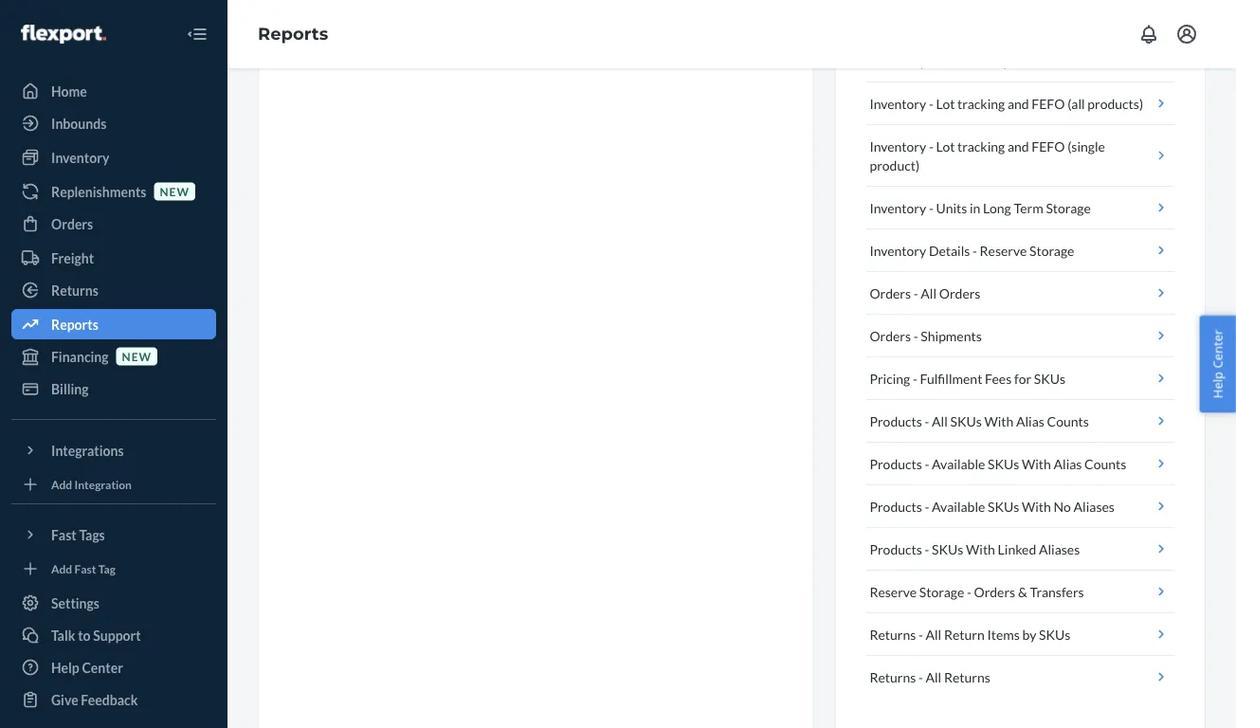 Task type: vqa. For each thing, say whether or not it's contained in the screenshot.
search icon on the left of page
no



Task type: locate. For each thing, give the bounding box(es) containing it.
and down inventory - levels today button
[[1008, 95, 1030, 111]]

inventory details - reserve storage
[[870, 242, 1075, 258]]

0 horizontal spatial reports link
[[11, 309, 216, 340]]

returns for returns - all return items by skus
[[870, 626, 916, 643]]

add up settings
[[51, 562, 72, 576]]

orders for orders - all orders
[[870, 285, 912, 301]]

fefo inside inventory - lot tracking and fefo (single product)
[[1032, 138, 1065, 154]]

1 tracking from the top
[[958, 95, 1005, 111]]

1 horizontal spatial help center
[[1210, 330, 1227, 399]]

0 vertical spatial new
[[160, 184, 190, 198]]

- inside "button"
[[929, 200, 934, 216]]

2 available from the top
[[932, 498, 986, 515]]

settings
[[51, 595, 100, 611]]

all down fulfillment
[[932, 413, 948, 429]]

1 vertical spatial help
[[51, 660, 79, 676]]

0 vertical spatial and
[[1008, 95, 1030, 111]]

returns - all returns button
[[866, 656, 1175, 698]]

- for returns - all returns
[[919, 669, 924, 685]]

0 vertical spatial alias
[[1017, 413, 1045, 429]]

- left levels
[[929, 53, 934, 69]]

pricing - fulfillment fees for skus button
[[866, 358, 1175, 400]]

shipments
[[921, 328, 982, 344]]

products - skus with linked aliases button
[[866, 528, 1175, 571]]

inventory - lot tracking and fefo (all products)
[[870, 95, 1144, 111]]

1 horizontal spatial new
[[160, 184, 190, 198]]

help center link
[[11, 653, 216, 683]]

reserve down long
[[980, 242, 1027, 258]]

levels
[[936, 53, 973, 69]]

- down products - all skus with alias counts
[[925, 456, 930, 472]]

new up billing link
[[122, 349, 152, 363]]

0 vertical spatial counts
[[1048, 413, 1090, 429]]

orders
[[51, 216, 93, 232], [870, 285, 912, 301], [940, 285, 981, 301], [870, 328, 912, 344], [974, 584, 1016, 600]]

1 vertical spatial fefo
[[1032, 138, 1065, 154]]

1 lot from the top
[[936, 95, 955, 111]]

2 add from the top
[[51, 562, 72, 576]]

- up orders - shipments
[[914, 285, 919, 301]]

0 horizontal spatial help
[[51, 660, 79, 676]]

- for inventory - levels today
[[929, 53, 934, 69]]

orders up freight
[[51, 216, 93, 232]]

- up reserve storage - orders & transfers
[[925, 541, 930, 557]]

billing link
[[11, 374, 216, 404]]

all down the 'returns - all return items by skus'
[[926, 669, 942, 685]]

products - available skus with alias counts
[[870, 456, 1127, 472]]

fast
[[51, 527, 77, 543], [74, 562, 96, 576]]

inventory inside "button"
[[870, 200, 927, 216]]

available down products - all skus with alias counts
[[932, 456, 986, 472]]

0 horizontal spatial help center
[[51, 660, 123, 676]]

center
[[1210, 330, 1227, 369], [82, 660, 123, 676]]

orders for orders - shipments
[[870, 328, 912, 344]]

2 tracking from the top
[[958, 138, 1005, 154]]

- left the return
[[919, 626, 924, 643]]

- right pricing
[[913, 370, 918, 386]]

fefo left (single
[[1032, 138, 1065, 154]]

lot inside inventory - lot tracking and fefo (single product)
[[936, 138, 955, 154]]

open notifications image
[[1138, 23, 1161, 46]]

counts
[[1048, 413, 1090, 429], [1085, 456, 1127, 472]]

pricing
[[870, 370, 911, 386]]

add fast tag
[[51, 562, 116, 576]]

0 horizontal spatial center
[[82, 660, 123, 676]]

1 horizontal spatial center
[[1210, 330, 1227, 369]]

products - available skus with no aliases
[[870, 498, 1115, 515]]

storage inside "button"
[[1047, 200, 1091, 216]]

no
[[1054, 498, 1072, 515]]

inventory left levels
[[870, 53, 927, 69]]

tag
[[98, 562, 116, 576]]

0 vertical spatial center
[[1210, 330, 1227, 369]]

skus down products - available skus with alias counts
[[988, 498, 1020, 515]]

aliases right 'no'
[[1074, 498, 1115, 515]]

1 vertical spatial fast
[[74, 562, 96, 576]]

1 add from the top
[[51, 477, 72, 491]]

all for skus
[[932, 413, 948, 429]]

with down fees
[[985, 413, 1014, 429]]

tracking down today
[[958, 95, 1005, 111]]

with down "products - all skus with alias counts" button in the right of the page
[[1022, 456, 1052, 472]]

skus right for
[[1035, 370, 1066, 386]]

orders for orders
[[51, 216, 93, 232]]

0 vertical spatial help
[[1210, 372, 1227, 399]]

- inside inventory - lot tracking and fefo (single product)
[[929, 138, 934, 154]]

reserve up the 'returns - all return items by skus'
[[870, 584, 917, 600]]

0 vertical spatial tracking
[[958, 95, 1005, 111]]

new for replenishments
[[160, 184, 190, 198]]

with left linked on the right of the page
[[966, 541, 996, 557]]

0 vertical spatial storage
[[1047, 200, 1091, 216]]

available up products - skus with linked aliases
[[932, 498, 986, 515]]

1 horizontal spatial reserve
[[980, 242, 1027, 258]]

2 fefo from the top
[[1032, 138, 1065, 154]]

tracking
[[958, 95, 1005, 111], [958, 138, 1005, 154]]

and
[[1008, 95, 1030, 111], [1008, 138, 1030, 154]]

products for products - all skus with alias counts
[[870, 413, 923, 429]]

with for products - all skus with alias counts
[[985, 413, 1014, 429]]

- down the inventory - levels today
[[929, 95, 934, 111]]

- for inventory - lot tracking and fefo (all products)
[[929, 95, 934, 111]]

inventory down product) at the top right of the page
[[870, 200, 927, 216]]

4 products from the top
[[870, 541, 923, 557]]

home
[[51, 83, 87, 99]]

1 horizontal spatial reports link
[[258, 23, 328, 44]]

1 horizontal spatial alias
[[1054, 456, 1083, 472]]

close navigation image
[[186, 23, 209, 46]]

skus up reserve storage - orders & transfers
[[932, 541, 964, 557]]

tracking down inventory - lot tracking and fefo (all products)
[[958, 138, 1005, 154]]

0 vertical spatial fefo
[[1032, 95, 1065, 111]]

alias
[[1017, 413, 1045, 429], [1054, 456, 1083, 472]]

inventory
[[870, 53, 927, 69], [870, 95, 927, 111], [870, 138, 927, 154], [51, 149, 109, 165], [870, 200, 927, 216], [870, 242, 927, 258]]

0 vertical spatial reserve
[[980, 242, 1027, 258]]

1 vertical spatial add
[[51, 562, 72, 576]]

fast inside "fast tags" dropdown button
[[51, 527, 77, 543]]

0 vertical spatial lot
[[936, 95, 955, 111]]

inventory details - reserve storage button
[[866, 230, 1175, 272]]

fulfillment
[[920, 370, 983, 386]]

- left shipments
[[914, 328, 919, 344]]

add integration
[[51, 477, 132, 491]]

inventory inside inventory - lot tracking and fefo (single product)
[[870, 138, 927, 154]]

lot for inventory - lot tracking and fefo (all products)
[[936, 95, 955, 111]]

with
[[985, 413, 1014, 429], [1022, 456, 1052, 472], [1022, 498, 1052, 515], [966, 541, 996, 557]]

2 products from the top
[[870, 456, 923, 472]]

- up inventory - units in long term storage
[[929, 138, 934, 154]]

1 vertical spatial lot
[[936, 138, 955, 154]]

fast left tags
[[51, 527, 77, 543]]

- for pricing - fulfillment fees for skus
[[913, 370, 918, 386]]

give feedback
[[51, 692, 138, 708]]

- inside 'button'
[[913, 370, 918, 386]]

tracking for (all
[[958, 95, 1005, 111]]

lot up units
[[936, 138, 955, 154]]

add
[[51, 477, 72, 491], [51, 562, 72, 576]]

returns for returns
[[51, 282, 98, 298]]

storage down term
[[1030, 242, 1075, 258]]

1 horizontal spatial reports
[[258, 23, 328, 44]]

2 lot from the top
[[936, 138, 955, 154]]

1 vertical spatial help center
[[51, 660, 123, 676]]

with left 'no'
[[1022, 498, 1052, 515]]

lot
[[936, 95, 955, 111], [936, 138, 955, 154]]

0 vertical spatial reports link
[[258, 23, 328, 44]]

returns
[[51, 282, 98, 298], [870, 626, 916, 643], [870, 669, 916, 685], [945, 669, 991, 685]]

skus
[[1035, 370, 1066, 386], [951, 413, 982, 429], [988, 456, 1020, 472], [988, 498, 1020, 515], [932, 541, 964, 557], [1039, 626, 1071, 643]]

add for add fast tag
[[51, 562, 72, 576]]

0 vertical spatial fast
[[51, 527, 77, 543]]

fast left tag
[[74, 562, 96, 576]]

1 vertical spatial storage
[[1030, 242, 1075, 258]]

- for inventory - units in long term storage
[[929, 200, 934, 216]]

1 vertical spatial reports link
[[11, 309, 216, 340]]

orders up orders - shipments
[[870, 285, 912, 301]]

alias up 'no'
[[1054, 456, 1083, 472]]

skus down pricing - fulfillment fees for skus
[[951, 413, 982, 429]]

long
[[984, 200, 1012, 216]]

0 vertical spatial aliases
[[1074, 498, 1115, 515]]

help center
[[1210, 330, 1227, 399], [51, 660, 123, 676]]

lot down the inventory - levels today
[[936, 95, 955, 111]]

1 and from the top
[[1008, 95, 1030, 111]]

new
[[160, 184, 190, 198], [122, 349, 152, 363]]

orders up pricing
[[870, 328, 912, 344]]

fefo left (all
[[1032, 95, 1065, 111]]

0 horizontal spatial alias
[[1017, 413, 1045, 429]]

1 vertical spatial available
[[932, 498, 986, 515]]

add left integration
[[51, 477, 72, 491]]

products - all skus with alias counts
[[870, 413, 1090, 429]]

aliases
[[1074, 498, 1115, 515], [1039, 541, 1080, 557]]

inventory for inventory - levels today
[[870, 53, 927, 69]]

skus inside "products - all skus with alias counts" button
[[951, 413, 982, 429]]

all
[[921, 285, 937, 301], [932, 413, 948, 429], [926, 626, 942, 643], [926, 669, 942, 685]]

inventory - lot tracking and fefo (single product)
[[870, 138, 1106, 173]]

1 vertical spatial and
[[1008, 138, 1030, 154]]

inventory up orders - all orders
[[870, 242, 927, 258]]

- up products - skus with linked aliases
[[925, 498, 930, 515]]

2 and from the top
[[1008, 138, 1030, 154]]

1 vertical spatial counts
[[1085, 456, 1127, 472]]

reserve inside inventory details - reserve storage button
[[980, 242, 1027, 258]]

1 products from the top
[[870, 413, 923, 429]]

fast inside add fast tag link
[[74, 562, 96, 576]]

- down fulfillment
[[925, 413, 930, 429]]

reserve inside reserve storage - orders & transfers button
[[870, 584, 917, 600]]

add for add integration
[[51, 477, 72, 491]]

give
[[51, 692, 78, 708]]

all left the return
[[926, 626, 942, 643]]

aliases right linked on the right of the page
[[1039, 541, 1080, 557]]

1 fefo from the top
[[1032, 95, 1065, 111]]

new up orders link
[[160, 184, 190, 198]]

0 vertical spatial available
[[932, 456, 986, 472]]

financing
[[51, 349, 109, 365]]

0 horizontal spatial reserve
[[870, 584, 917, 600]]

inventory up product) at the top right of the page
[[870, 138, 927, 154]]

returns for returns - all returns
[[870, 669, 916, 685]]

storage up the return
[[920, 584, 965, 600]]

- left units
[[929, 200, 934, 216]]

1 vertical spatial alias
[[1054, 456, 1083, 472]]

billing
[[51, 381, 89, 397]]

fefo
[[1032, 95, 1065, 111], [1032, 138, 1065, 154]]

support
[[93, 627, 141, 643]]

-
[[929, 53, 934, 69], [929, 95, 934, 111], [929, 138, 934, 154], [929, 200, 934, 216], [973, 242, 978, 258], [914, 285, 919, 301], [914, 328, 919, 344], [913, 370, 918, 386], [925, 413, 930, 429], [925, 456, 930, 472], [925, 498, 930, 515], [925, 541, 930, 557], [967, 584, 972, 600], [919, 626, 924, 643], [919, 669, 924, 685]]

skus inside "products - skus with linked aliases" button
[[932, 541, 964, 557]]

1 vertical spatial new
[[122, 349, 152, 363]]

alias down for
[[1017, 413, 1045, 429]]

1 horizontal spatial help
[[1210, 372, 1227, 399]]

available
[[932, 456, 986, 472], [932, 498, 986, 515]]

skus up products - available skus with no aliases
[[988, 456, 1020, 472]]

1 vertical spatial reserve
[[870, 584, 917, 600]]

3 products from the top
[[870, 498, 923, 515]]

1 available from the top
[[932, 456, 986, 472]]

tracking inside inventory - lot tracking and fefo (single product)
[[958, 138, 1005, 154]]

counts for products - available skus with alias counts
[[1085, 456, 1127, 472]]

inventory down inbounds
[[51, 149, 109, 165]]

1 vertical spatial reports
[[51, 316, 98, 332]]

0 vertical spatial add
[[51, 477, 72, 491]]

help center button
[[1200, 316, 1237, 413]]

all up orders - shipments
[[921, 285, 937, 301]]

storage right term
[[1047, 200, 1091, 216]]

returns - all return items by skus
[[870, 626, 1071, 643]]

- for inventory - lot tracking and fefo (single product)
[[929, 138, 934, 154]]

orders up shipments
[[940, 285, 981, 301]]

1 vertical spatial tracking
[[958, 138, 1005, 154]]

- for products - all skus with alias counts
[[925, 413, 930, 429]]

- for products - available skus with alias counts
[[925, 456, 930, 472]]

inventory down the inventory - levels today
[[870, 95, 927, 111]]

reports link
[[258, 23, 328, 44], [11, 309, 216, 340]]

1 vertical spatial center
[[82, 660, 123, 676]]

and inside inventory - lot tracking and fefo (single product)
[[1008, 138, 1030, 154]]

0 vertical spatial help center
[[1210, 330, 1227, 399]]

orders - all orders
[[870, 285, 981, 301]]

talk to support button
[[11, 620, 216, 651]]

- up the 'returns - all return items by skus'
[[967, 584, 972, 600]]

- down the 'returns - all return items by skus'
[[919, 669, 924, 685]]

skus right by at bottom right
[[1039, 626, 1071, 643]]

and down inventory - lot tracking and fefo (all products) button
[[1008, 138, 1030, 154]]

reserve
[[980, 242, 1027, 258], [870, 584, 917, 600]]

0 horizontal spatial new
[[122, 349, 152, 363]]

0 vertical spatial reports
[[258, 23, 328, 44]]



Task type: describe. For each thing, give the bounding box(es) containing it.
items
[[988, 626, 1020, 643]]

fefo for (single
[[1032, 138, 1065, 154]]

talk to support
[[51, 627, 141, 643]]

integrations
[[51, 442, 124, 459]]

inventory - levels today button
[[866, 40, 1175, 83]]

&
[[1018, 584, 1028, 600]]

inventory for inventory - lot tracking and fefo (single product)
[[870, 138, 927, 154]]

fefo for (all
[[1032, 95, 1065, 111]]

inventory for inventory - units in long term storage
[[870, 200, 927, 216]]

transfers
[[1030, 584, 1085, 600]]

skus inside products - available skus with no aliases button
[[988, 498, 1020, 515]]

products - available skus with alias counts button
[[866, 443, 1175, 486]]

products - available skus with no aliases button
[[866, 486, 1175, 528]]

settings link
[[11, 588, 216, 618]]

talk
[[51, 627, 75, 643]]

- for orders - shipments
[[914, 328, 919, 344]]

and for (single
[[1008, 138, 1030, 154]]

0 horizontal spatial reports
[[51, 316, 98, 332]]

- for products - available skus with no aliases
[[925, 498, 930, 515]]

alias for products - all skus with alias counts
[[1017, 413, 1045, 429]]

integration
[[74, 477, 132, 491]]

tracking for (single
[[958, 138, 1005, 154]]

(single
[[1068, 138, 1106, 154]]

add integration link
[[11, 473, 216, 496]]

today
[[975, 53, 1010, 69]]

product)
[[870, 157, 920, 173]]

skus inside products - available skus with alias counts button
[[988, 456, 1020, 472]]

feedback
[[81, 692, 138, 708]]

reserve storage - orders & transfers
[[870, 584, 1085, 600]]

with for products - available skus with alias counts
[[1022, 456, 1052, 472]]

replenishments
[[51, 184, 146, 200]]

return
[[945, 626, 985, 643]]

inventory - levels today
[[870, 53, 1010, 69]]

inventory for inventory
[[51, 149, 109, 165]]

inventory link
[[11, 142, 216, 173]]

skus inside pricing - fulfillment fees for skus 'button'
[[1035, 370, 1066, 386]]

freight
[[51, 250, 94, 266]]

products for products - skus with linked aliases
[[870, 541, 923, 557]]

new for financing
[[122, 349, 152, 363]]

orders - shipments button
[[866, 315, 1175, 358]]

available for products - available skus with no aliases
[[932, 498, 986, 515]]

all for return
[[926, 626, 942, 643]]

inventory - units in long term storage button
[[866, 187, 1175, 230]]

- right details
[[973, 242, 978, 258]]

help inside help center link
[[51, 660, 79, 676]]

home link
[[11, 76, 216, 106]]

returns link
[[11, 275, 216, 305]]

- for orders - all orders
[[914, 285, 919, 301]]

integrations button
[[11, 435, 216, 466]]

orders - shipments
[[870, 328, 982, 344]]

flexport logo image
[[21, 25, 106, 44]]

and for (all
[[1008, 95, 1030, 111]]

tags
[[79, 527, 105, 543]]

inventory for inventory - lot tracking and fefo (all products)
[[870, 95, 927, 111]]

skus inside the returns - all return items by skus button
[[1039, 626, 1071, 643]]

alias for products - available skus with alias counts
[[1054, 456, 1083, 472]]

all for orders
[[921, 285, 937, 301]]

available for products - available skus with alias counts
[[932, 456, 986, 472]]

help center inside button
[[1210, 330, 1227, 399]]

to
[[78, 627, 91, 643]]

open account menu image
[[1176, 23, 1199, 46]]

1 vertical spatial aliases
[[1039, 541, 1080, 557]]

products - all skus with alias counts button
[[866, 400, 1175, 443]]

products)
[[1088, 95, 1144, 111]]

orders - all orders button
[[866, 272, 1175, 315]]

products for products - available skus with no aliases
[[870, 498, 923, 515]]

inventory - lot tracking and fefo (all products) button
[[866, 83, 1175, 125]]

reserve storage - orders & transfers button
[[866, 571, 1175, 614]]

pricing - fulfillment fees for skus
[[870, 370, 1066, 386]]

products for products - available skus with alias counts
[[870, 456, 923, 472]]

orders left &
[[974, 584, 1016, 600]]

inventory - lot tracking and fefo (single product) button
[[866, 125, 1175, 187]]

linked
[[998, 541, 1037, 557]]

fast tags
[[51, 527, 105, 543]]

(all
[[1068, 95, 1086, 111]]

lot for inventory - lot tracking and fefo (single product)
[[936, 138, 955, 154]]

returns - all returns
[[870, 669, 991, 685]]

give feedback button
[[11, 685, 216, 715]]

inbounds link
[[11, 108, 216, 138]]

inventory - units in long term storage
[[870, 200, 1091, 216]]

2 vertical spatial storage
[[920, 584, 965, 600]]

center inside button
[[1210, 330, 1227, 369]]

counts for products - all skus with alias counts
[[1048, 413, 1090, 429]]

by
[[1023, 626, 1037, 643]]

fees
[[985, 370, 1012, 386]]

all for returns
[[926, 669, 942, 685]]

inventory for inventory details - reserve storage
[[870, 242, 927, 258]]

help inside "help center" button
[[1210, 372, 1227, 399]]

returns - all return items by skus button
[[866, 614, 1175, 656]]

freight link
[[11, 243, 216, 273]]

units
[[936, 200, 968, 216]]

products - skus with linked aliases
[[870, 541, 1080, 557]]

orders link
[[11, 209, 216, 239]]

fast tags button
[[11, 520, 216, 550]]

- for returns - all return items by skus
[[919, 626, 924, 643]]

with for products - available skus with no aliases
[[1022, 498, 1052, 515]]

- for products - skus with linked aliases
[[925, 541, 930, 557]]

term
[[1014, 200, 1044, 216]]

for
[[1015, 370, 1032, 386]]

details
[[929, 242, 971, 258]]

add fast tag link
[[11, 558, 216, 580]]

in
[[970, 200, 981, 216]]

inbounds
[[51, 115, 107, 131]]



